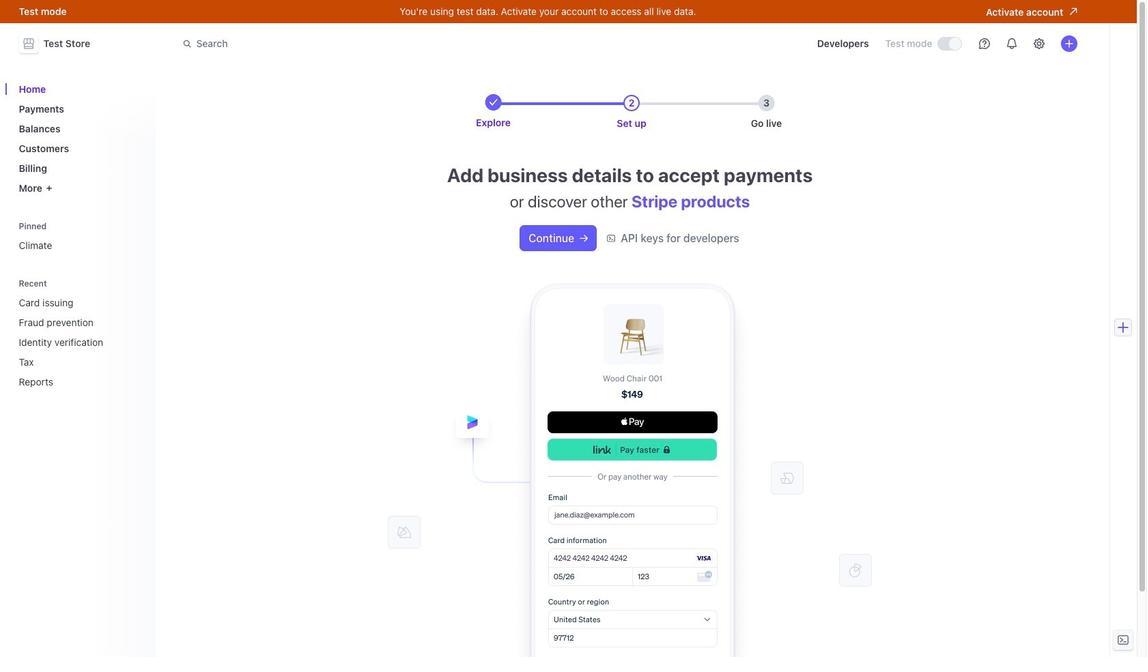 Task type: locate. For each thing, give the bounding box(es) containing it.
settings image
[[1034, 38, 1045, 49]]

Test mode checkbox
[[938, 38, 961, 50]]

notifications image
[[1007, 38, 1017, 49]]

recent element
[[13, 274, 147, 393], [13, 292, 147, 393]]

None search field
[[175, 31, 560, 56]]

1 recent element from the top
[[13, 274, 147, 393]]

svg image
[[580, 235, 588, 243]]

edit pins image
[[134, 222, 142, 231]]



Task type: vqa. For each thing, say whether or not it's contained in the screenshot.
the Activate payments
no



Task type: describe. For each thing, give the bounding box(es) containing it.
core navigation links element
[[13, 78, 147, 199]]

pinned element
[[13, 217, 147, 257]]

clear history image
[[134, 280, 142, 288]]

2 recent element from the top
[[13, 292, 147, 393]]

help image
[[979, 38, 990, 49]]

Search text field
[[175, 31, 560, 56]]



